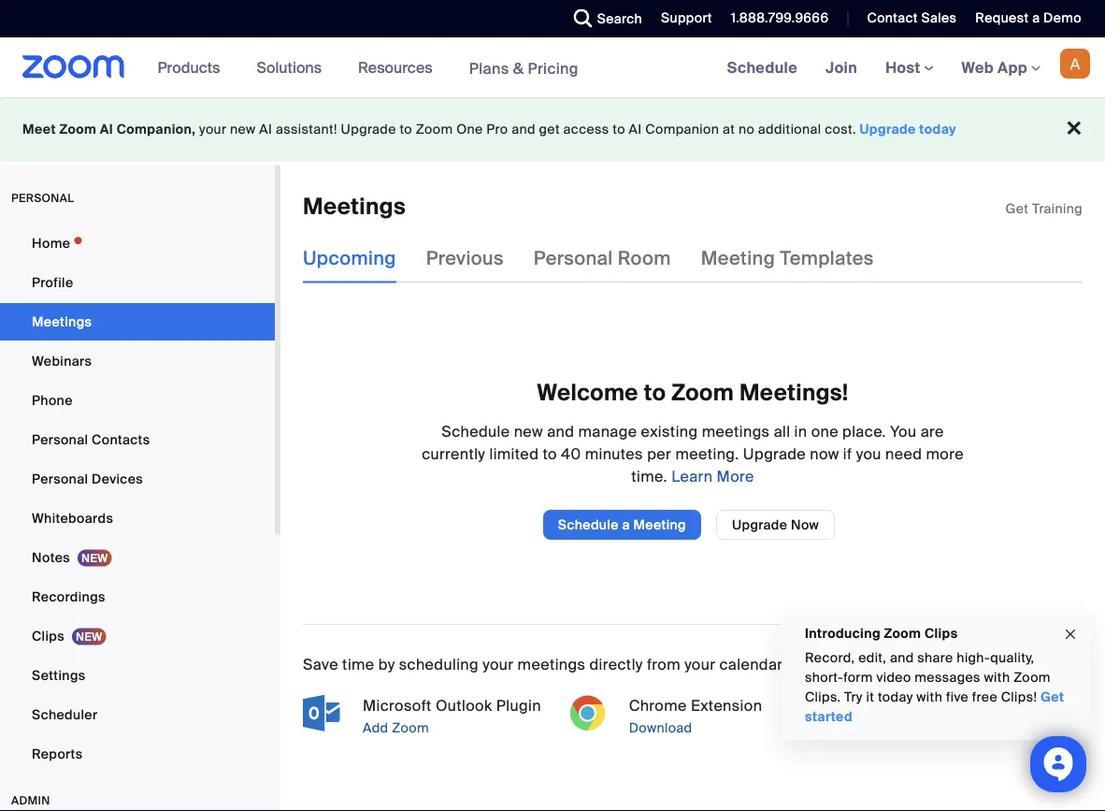 Task type: locate. For each thing, give the bounding box(es) containing it.
request a demo
[[976, 9, 1082, 27]]

banner
[[0, 37, 1106, 99]]

clips up share
[[925, 624, 958, 642]]

phone
[[32, 391, 73, 409]]

share
[[918, 649, 954, 667]]

a inside schedule a meeting button
[[622, 516, 630, 533]]

0 horizontal spatial today
[[878, 688, 914, 706]]

personal up whiteboards
[[32, 470, 88, 487]]

1 vertical spatial schedule
[[442, 421, 510, 441]]

notes link
[[0, 539, 275, 576]]

2 horizontal spatial and
[[890, 649, 914, 667]]

introducing zoom clips
[[805, 624, 958, 642]]

0 horizontal spatial meeting
[[634, 516, 687, 533]]

schedule inside schedule new and manage existing meetings all in one place. you are currently limited to 40 minutes per meeting. upgrade now if you need more time.
[[442, 421, 510, 441]]

1 vertical spatial a
[[622, 516, 630, 533]]

1 horizontal spatial get
[[1041, 688, 1065, 706]]

2 horizontal spatial your
[[685, 654, 716, 674]]

per
[[647, 444, 672, 463]]

zoom up edit,
[[885, 624, 922, 642]]

profile picture image
[[1061, 49, 1091, 79]]

a down minutes at bottom
[[622, 516, 630, 533]]

1.888.799.9666 button
[[717, 0, 834, 37], [731, 9, 829, 27]]

access
[[564, 121, 610, 138]]

1 vertical spatial meeting
[[634, 516, 687, 533]]

assistant!
[[276, 121, 338, 138]]

meetings inside schedule new and manage existing meetings all in one place. you are currently limited to 40 minutes per meeting. upgrade now if you need more time.
[[702, 421, 770, 441]]

0 vertical spatial a
[[1033, 9, 1041, 27]]

your right companion,
[[199, 121, 227, 138]]

started
[[805, 708, 853, 725]]

1 horizontal spatial your
[[483, 654, 514, 674]]

all
[[774, 421, 791, 441]]

contact sales link
[[854, 0, 962, 37], [868, 9, 957, 27]]

scheduling
[[399, 654, 479, 674]]

2 vertical spatial personal
[[32, 470, 88, 487]]

and inside record, edit, and share high-quality, short-form video messages with zoom clips. try it today with five free clips!
[[890, 649, 914, 667]]

banner containing products
[[0, 37, 1106, 99]]

1 vertical spatial today
[[878, 688, 914, 706]]

2 horizontal spatial schedule
[[727, 58, 798, 77]]

currently
[[422, 444, 486, 463]]

meetings!
[[740, 378, 849, 407]]

1.888.799.9666 button up join
[[717, 0, 834, 37]]

high-
[[957, 649, 991, 667]]

your for scheduling
[[483, 654, 514, 674]]

schedule down 1.888.799.9666
[[727, 58, 798, 77]]

new up limited
[[514, 421, 543, 441]]

1 horizontal spatial ai
[[259, 121, 272, 138]]

upcoming
[[303, 246, 396, 270]]

get right clips!
[[1041, 688, 1065, 706]]

manage
[[579, 421, 637, 441]]

0 vertical spatial meetings
[[702, 421, 770, 441]]

schedule down 40
[[558, 516, 619, 533]]

1 horizontal spatial schedule
[[558, 516, 619, 533]]

and up 40
[[547, 421, 575, 441]]

demo
[[1044, 9, 1082, 27]]

by
[[379, 654, 395, 674]]

whiteboards link
[[0, 500, 275, 537]]

your for companion,
[[199, 121, 227, 138]]

personal left room
[[534, 246, 613, 270]]

limited
[[490, 444, 539, 463]]

meetings inside 'personal menu' menu
[[32, 313, 92, 330]]

ai left assistant!
[[259, 121, 272, 138]]

clips link
[[0, 617, 275, 655]]

meeting down the time.
[[634, 516, 687, 533]]

0 horizontal spatial get
[[1006, 200, 1029, 217]]

1 horizontal spatial new
[[514, 421, 543, 441]]

clips
[[925, 624, 958, 642], [32, 627, 64, 645]]

plans
[[469, 58, 509, 78]]

meeting left the templates at right top
[[701, 246, 776, 270]]

phone link
[[0, 382, 275, 419]]

and inside meet zoom ai companion, footer
[[512, 121, 536, 138]]

personal inside "link"
[[32, 470, 88, 487]]

support
[[661, 9, 713, 27]]

your up the plugin
[[483, 654, 514, 674]]

download
[[629, 719, 693, 736]]

profile link
[[0, 264, 275, 301]]

0 vertical spatial schedule
[[727, 58, 798, 77]]

personal contacts
[[32, 431, 150, 448]]

you
[[857, 444, 882, 463]]

0 horizontal spatial clips
[[32, 627, 64, 645]]

a left demo
[[1033, 9, 1041, 27]]

1 vertical spatial personal
[[32, 431, 88, 448]]

schedule
[[727, 58, 798, 77], [442, 421, 510, 441], [558, 516, 619, 533]]

personal
[[11, 191, 74, 205]]

0 horizontal spatial new
[[230, 121, 256, 138]]

0 vertical spatial get
[[1006, 200, 1029, 217]]

sales
[[922, 9, 957, 27]]

personal down the phone
[[32, 431, 88, 448]]

personal inside tabs of meeting tab list
[[534, 246, 613, 270]]

&
[[513, 58, 524, 78]]

schedule for schedule a meeting
[[558, 516, 619, 533]]

are
[[921, 421, 945, 441]]

1 horizontal spatial meetings
[[303, 192, 406, 221]]

zoom down the microsoft
[[392, 719, 429, 736]]

close image
[[1064, 624, 1079, 645]]

and for record,
[[890, 649, 914, 667]]

and left get
[[512, 121, 536, 138]]

today inside record, edit, and share high-quality, short-form video messages with zoom clips. try it today with five free clips!
[[878, 688, 914, 706]]

1.888.799.9666 button up schedule "link"
[[731, 9, 829, 27]]

meet zoom ai companion, footer
[[0, 97, 1106, 162]]

recordings link
[[0, 578, 275, 616]]

2 horizontal spatial ai
[[629, 121, 642, 138]]

1 vertical spatial meetings
[[32, 313, 92, 330]]

microsoft outlook plugin add zoom
[[363, 695, 541, 736]]

meetings up upcoming
[[303, 192, 406, 221]]

clips up settings
[[32, 627, 64, 645]]

with up free
[[985, 669, 1011, 686]]

minutes
[[585, 444, 644, 463]]

0 horizontal spatial meetings
[[32, 313, 92, 330]]

1 vertical spatial and
[[547, 421, 575, 441]]

0 horizontal spatial your
[[199, 121, 227, 138]]

you
[[891, 421, 917, 441]]

new left assistant!
[[230, 121, 256, 138]]

time
[[342, 654, 375, 674]]

0 horizontal spatial meetings
[[518, 654, 586, 674]]

1 horizontal spatial meeting
[[701, 246, 776, 270]]

ai left companion at the top right of page
[[629, 121, 642, 138]]

0 horizontal spatial with
[[917, 688, 943, 706]]

0 vertical spatial meeting
[[701, 246, 776, 270]]

schedule up currently
[[442, 421, 510, 441]]

2 vertical spatial and
[[890, 649, 914, 667]]

existing
[[641, 421, 698, 441]]

now
[[810, 444, 840, 463]]

upgrade left now
[[732, 516, 788, 533]]

get started
[[805, 688, 1065, 725]]

a
[[1033, 9, 1041, 27], [622, 516, 630, 533]]

0 vertical spatial meetings
[[303, 192, 406, 221]]

1 vertical spatial get
[[1041, 688, 1065, 706]]

0 vertical spatial new
[[230, 121, 256, 138]]

zoom left one
[[416, 121, 453, 138]]

get for get started
[[1041, 688, 1065, 706]]

chrome
[[629, 695, 687, 715]]

1 vertical spatial new
[[514, 421, 543, 441]]

meeting
[[701, 246, 776, 270], [634, 516, 687, 533]]

and inside schedule new and manage existing meetings all in one place. you are currently limited to 40 minutes per meeting. upgrade now if you need more time.
[[547, 421, 575, 441]]

get inside get started
[[1041, 688, 1065, 706]]

contacts
[[92, 431, 150, 448]]

1.888.799.9666
[[731, 9, 829, 27]]

upgrade right cost.
[[860, 121, 917, 138]]

0 vertical spatial today
[[920, 121, 957, 138]]

1 horizontal spatial today
[[920, 121, 957, 138]]

your right 'from'
[[685, 654, 716, 674]]

one
[[457, 121, 483, 138]]

upgrade down all
[[744, 444, 806, 463]]

templates
[[780, 246, 874, 270]]

record,
[[805, 649, 855, 667]]

personal for personal devices
[[32, 470, 88, 487]]

0 vertical spatial personal
[[534, 246, 613, 270]]

resources
[[358, 58, 433, 77]]

meeting inside tab list
[[701, 246, 776, 270]]

download link
[[626, 716, 817, 739]]

solutions
[[257, 58, 322, 77]]

today down video
[[878, 688, 914, 706]]

schedule inside schedule "link"
[[727, 58, 798, 77]]

your inside meet zoom ai companion, footer
[[199, 121, 227, 138]]

meetings link
[[0, 303, 275, 341]]

1 horizontal spatial clips
[[925, 624, 958, 642]]

meetings
[[702, 421, 770, 441], [518, 654, 586, 674]]

no
[[739, 121, 755, 138]]

1 horizontal spatial with
[[985, 669, 1011, 686]]

0 horizontal spatial a
[[622, 516, 630, 533]]

meetings up "webinars"
[[32, 313, 92, 330]]

1 vertical spatial with
[[917, 688, 943, 706]]

0 horizontal spatial and
[[512, 121, 536, 138]]

0 horizontal spatial ai
[[100, 121, 113, 138]]

meetings up meeting.
[[702, 421, 770, 441]]

personal menu menu
[[0, 225, 275, 775]]

get left training at the right of the page
[[1006, 200, 1029, 217]]

1 horizontal spatial a
[[1033, 9, 1041, 27]]

1 horizontal spatial and
[[547, 421, 575, 441]]

meeting.
[[676, 444, 740, 463]]

with down messages
[[917, 688, 943, 706]]

upgrade down product information navigation
[[341, 121, 396, 138]]

at
[[723, 121, 735, 138]]

solutions button
[[257, 37, 330, 97]]

training
[[1033, 200, 1083, 217]]

zoom up clips!
[[1014, 669, 1051, 686]]

schedule a meeting button
[[543, 510, 702, 540]]

record, edit, and share high-quality, short-form video messages with zoom clips. try it today with five free clips!
[[805, 649, 1051, 706]]

1 horizontal spatial meetings
[[702, 421, 770, 441]]

clips.
[[805, 688, 841, 706]]

zoom inside record, edit, and share high-quality, short-form video messages with zoom clips. try it today with five free clips!
[[1014, 669, 1051, 686]]

1 vertical spatial meetings
[[518, 654, 586, 674]]

admin
[[11, 793, 50, 808]]

with
[[985, 669, 1011, 686], [917, 688, 943, 706]]

upgrade
[[341, 121, 396, 138], [860, 121, 917, 138], [744, 444, 806, 463], [732, 516, 788, 533]]

to left 40
[[543, 444, 557, 463]]

clips!
[[1002, 688, 1038, 706]]

0 vertical spatial and
[[512, 121, 536, 138]]

previous
[[426, 246, 504, 270]]

one
[[812, 421, 839, 441]]

0 horizontal spatial schedule
[[442, 421, 510, 441]]

request a demo link
[[962, 0, 1106, 37], [976, 9, 1082, 27]]

and up video
[[890, 649, 914, 667]]

web app button
[[962, 58, 1041, 77]]

2 vertical spatial schedule
[[558, 516, 619, 533]]

upgrade today link
[[860, 121, 957, 138]]

personal
[[534, 246, 613, 270], [32, 431, 88, 448], [32, 470, 88, 487]]

schedule inside schedule a meeting button
[[558, 516, 619, 533]]

join link
[[812, 37, 872, 97]]

clips inside clips link
[[32, 627, 64, 645]]

today down the meetings navigation
[[920, 121, 957, 138]]

meetings up the plugin
[[518, 654, 586, 674]]

ai left companion,
[[100, 121, 113, 138]]



Task type: vqa. For each thing, say whether or not it's contained in the screenshot.
the top the Schedule
yes



Task type: describe. For each thing, give the bounding box(es) containing it.
scheduler link
[[0, 696, 275, 733]]

new inside schedule new and manage existing meetings all in one place. you are currently limited to 40 minutes per meeting. upgrade now if you need more time.
[[514, 421, 543, 441]]

welcome to zoom meetings!
[[538, 378, 849, 407]]

place.
[[843, 421, 887, 441]]

recordings
[[32, 588, 105, 605]]

webinars link
[[0, 342, 275, 380]]

short-
[[805, 669, 844, 686]]

get training
[[1006, 200, 1083, 217]]

form
[[844, 669, 873, 686]]

whiteboards
[[32, 509, 113, 527]]

new inside meet zoom ai companion, footer
[[230, 121, 256, 138]]

host button
[[886, 58, 934, 77]]

plans & pricing
[[469, 58, 579, 78]]

try
[[845, 688, 863, 706]]

five
[[947, 688, 969, 706]]

contact
[[868, 9, 918, 27]]

additional
[[758, 121, 822, 138]]

welcome
[[538, 378, 639, 407]]

home
[[32, 234, 70, 252]]

schedule for schedule new and manage existing meetings all in one place. you are currently limited to 40 minutes per meeting. upgrade now if you need more time.
[[442, 421, 510, 441]]

profile
[[32, 274, 73, 291]]

zoom up the existing
[[672, 378, 734, 407]]

webinars
[[32, 352, 92, 370]]

pricing
[[528, 58, 579, 78]]

contact sales
[[868, 9, 957, 27]]

web
[[962, 58, 994, 77]]

meetings navigation
[[713, 37, 1106, 99]]

schedule link
[[713, 37, 812, 97]]

more
[[927, 444, 964, 463]]

to down resources dropdown button
[[400, 121, 413, 138]]

tabs of meeting tab list
[[303, 234, 904, 283]]

edit,
[[859, 649, 887, 667]]

today inside meet zoom ai companion, footer
[[920, 121, 957, 138]]

meetings for existing
[[702, 421, 770, 441]]

personal contacts link
[[0, 421, 275, 458]]

upgrade now
[[732, 516, 820, 533]]

search
[[598, 10, 643, 27]]

reports link
[[0, 735, 275, 773]]

host
[[886, 58, 925, 77]]

a for request
[[1033, 9, 1041, 27]]

plugin
[[496, 695, 541, 715]]

products button
[[158, 37, 229, 97]]

settings link
[[0, 657, 275, 694]]

personal room
[[534, 246, 671, 270]]

devices
[[92, 470, 143, 487]]

to inside schedule new and manage existing meetings all in one place. you are currently limited to 40 minutes per meeting. upgrade now if you need more time.
[[543, 444, 557, 463]]

meeting inside button
[[634, 516, 687, 533]]

get started link
[[805, 688, 1065, 725]]

meet
[[22, 121, 56, 138]]

upgrade inside schedule new and manage existing meetings all in one place. you are currently limited to 40 minutes per meeting. upgrade now if you need more time.
[[744, 444, 806, 463]]

resources button
[[358, 37, 441, 97]]

more
[[717, 466, 755, 486]]

companion,
[[117, 121, 196, 138]]

upgrade inside button
[[732, 516, 788, 533]]

request
[[976, 9, 1029, 27]]

calendar.
[[720, 654, 786, 674]]

messages
[[915, 669, 981, 686]]

video
[[877, 669, 912, 686]]

from
[[647, 654, 681, 674]]

0 vertical spatial with
[[985, 669, 1011, 686]]

3 ai from the left
[[629, 121, 642, 138]]

schedule for schedule
[[727, 58, 798, 77]]

save time by scheduling your meetings directly from your calendar.
[[303, 654, 786, 674]]

chrome extension download
[[629, 695, 763, 736]]

learn
[[672, 466, 713, 486]]

to up the existing
[[644, 378, 666, 407]]

40
[[561, 444, 581, 463]]

to right access
[[613, 121, 626, 138]]

get for get training
[[1006, 200, 1029, 217]]

join
[[826, 58, 858, 77]]

cost.
[[825, 121, 857, 138]]

need
[[886, 444, 923, 463]]

home link
[[0, 225, 275, 262]]

directly
[[590, 654, 643, 674]]

zoom right meet
[[59, 121, 97, 138]]

it
[[867, 688, 875, 706]]

notes
[[32, 549, 70, 566]]

meet zoom ai companion, your new ai assistant! upgrade to zoom one pro and get access to ai companion at no additional cost. upgrade today
[[22, 121, 957, 138]]

reports
[[32, 745, 83, 762]]

1 ai from the left
[[100, 121, 113, 138]]

zoom logo image
[[22, 55, 125, 79]]

add
[[363, 719, 389, 736]]

personal devices link
[[0, 460, 275, 498]]

product information navigation
[[144, 37, 593, 99]]

personal devices
[[32, 470, 143, 487]]

companion
[[646, 121, 720, 138]]

learn more link
[[668, 466, 755, 486]]

products
[[158, 58, 220, 77]]

pro
[[487, 121, 508, 138]]

outlook
[[436, 695, 493, 715]]

a for schedule
[[622, 516, 630, 533]]

personal for personal room
[[534, 246, 613, 270]]

get
[[539, 121, 560, 138]]

2 ai from the left
[[259, 121, 272, 138]]

microsoft
[[363, 695, 432, 715]]

meetings for your
[[518, 654, 586, 674]]

and for schedule
[[547, 421, 575, 441]]

web app
[[962, 58, 1028, 77]]

upgrade now button
[[717, 510, 836, 540]]

personal for personal contacts
[[32, 431, 88, 448]]

zoom inside microsoft outlook plugin add zoom
[[392, 719, 429, 736]]



